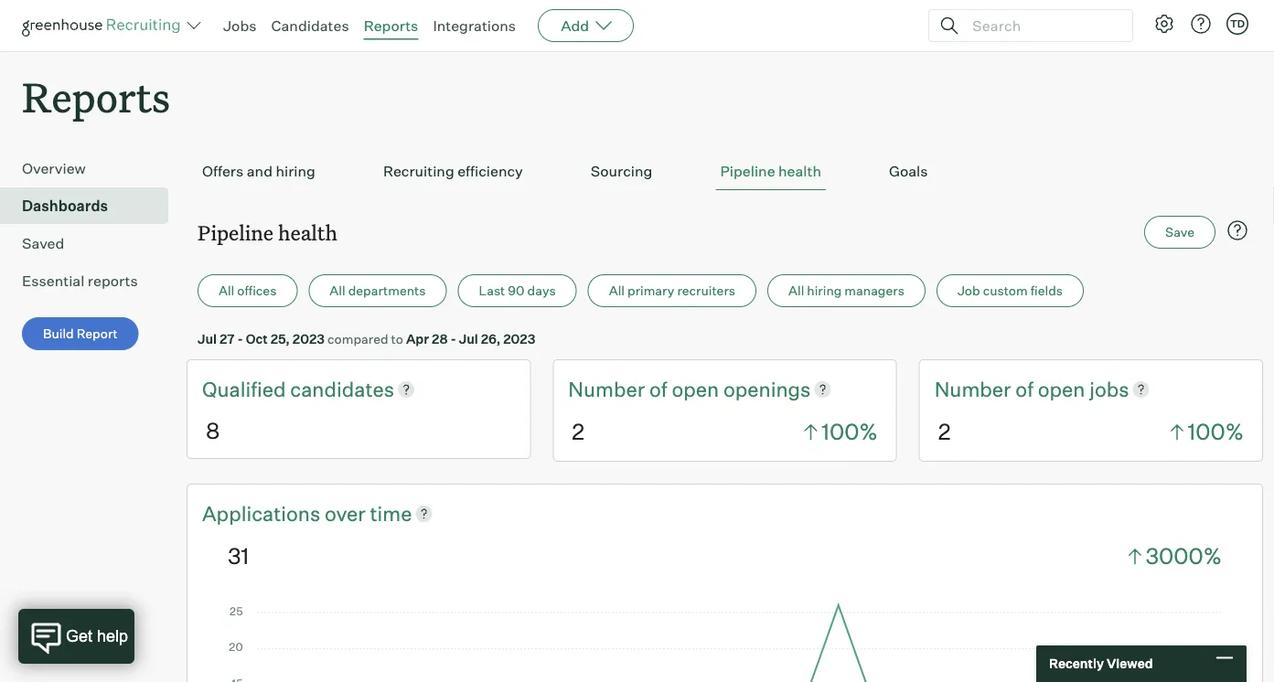 Task type: vqa. For each thing, say whether or not it's contained in the screenshot.
on within prospect on mar 3, 2023
no



Task type: describe. For each thing, give the bounding box(es) containing it.
jobs
[[1090, 377, 1130, 402]]

open for openings
[[672, 377, 719, 402]]

oct
[[246, 331, 268, 347]]

candidates link
[[290, 375, 395, 404]]

last
[[479, 283, 505, 299]]

all hiring managers button
[[768, 275, 926, 308]]

job custom fields button
[[937, 275, 1085, 308]]

td button
[[1224, 9, 1253, 38]]

saved
[[22, 234, 64, 253]]

of for jobs
[[1016, 377, 1034, 402]]

days
[[528, 283, 556, 299]]

build report button
[[22, 318, 139, 351]]

health inside button
[[779, 162, 822, 180]]

apr
[[406, 331, 429, 347]]

0 vertical spatial reports
[[364, 16, 419, 35]]

report
[[77, 326, 118, 342]]

2 - from the left
[[451, 331, 457, 347]]

hiring inside button
[[807, 283, 842, 299]]

number of open for openings
[[569, 377, 724, 402]]

1 2023 from the left
[[293, 331, 325, 347]]

add
[[561, 16, 590, 35]]

time link
[[370, 500, 412, 528]]

jobs
[[223, 16, 257, 35]]

100% for jobs
[[1188, 418, 1245, 446]]

all departments button
[[309, 275, 447, 308]]

all for all departments
[[330, 283, 346, 299]]

open for jobs
[[1039, 377, 1086, 402]]

of link for openings
[[650, 375, 672, 404]]

save button
[[1145, 216, 1216, 249]]

candidates
[[290, 377, 395, 402]]

integrations link
[[433, 16, 516, 35]]

last 90 days
[[479, 283, 556, 299]]

integrations
[[433, 16, 516, 35]]

td button
[[1227, 13, 1249, 35]]

number of open for jobs
[[935, 377, 1090, 402]]

dashboards link
[[22, 195, 161, 217]]

recruiting efficiency
[[383, 162, 523, 180]]

recently
[[1050, 656, 1105, 672]]

recruiting
[[383, 162, 455, 180]]

candidates
[[271, 16, 349, 35]]

100% for openings
[[822, 418, 878, 446]]

last 90 days button
[[458, 275, 577, 308]]

31
[[228, 543, 249, 570]]

25,
[[271, 331, 290, 347]]

90
[[508, 283, 525, 299]]

recently viewed
[[1050, 656, 1154, 672]]

openings link
[[724, 375, 811, 404]]

openings
[[724, 377, 811, 402]]

all hiring managers
[[789, 283, 905, 299]]

managers
[[845, 283, 905, 299]]

td
[[1231, 17, 1246, 30]]

number for openings
[[569, 377, 645, 402]]

2 2023 from the left
[[503, 331, 536, 347]]

26,
[[481, 331, 501, 347]]

8
[[206, 417, 220, 444]]

Search text field
[[968, 12, 1117, 39]]

over
[[325, 501, 366, 526]]

0 horizontal spatial health
[[278, 219, 338, 246]]

all departments
[[330, 283, 426, 299]]

all for all primary recruiters
[[609, 283, 625, 299]]

dashboards
[[22, 197, 108, 215]]

3000%
[[1146, 543, 1223, 570]]

open link for jobs
[[1039, 375, 1090, 404]]

add button
[[538, 9, 634, 42]]

all offices
[[219, 283, 277, 299]]

offices
[[237, 283, 277, 299]]

applications
[[202, 501, 321, 526]]

jul 27 - oct 25, 2023 compared to apr 28 - jul 26, 2023
[[198, 331, 536, 347]]

compared
[[328, 331, 389, 347]]

jobs link
[[223, 16, 257, 35]]

reports link
[[364, 16, 419, 35]]

job
[[958, 283, 981, 299]]

time
[[370, 501, 412, 526]]



Task type: locate. For each thing, give the bounding box(es) containing it.
0 horizontal spatial open
[[672, 377, 719, 402]]

2 for jobs
[[939, 418, 951, 446]]

0 vertical spatial hiring
[[276, 162, 316, 180]]

overview link
[[22, 158, 161, 180]]

of link
[[650, 375, 672, 404], [1016, 375, 1039, 404]]

0 horizontal spatial number
[[569, 377, 645, 402]]

and
[[247, 162, 273, 180]]

reports right candidates
[[364, 16, 419, 35]]

build report
[[43, 326, 118, 342]]

0 horizontal spatial 2
[[572, 418, 585, 446]]

0 vertical spatial health
[[779, 162, 822, 180]]

hiring right and
[[276, 162, 316, 180]]

2 number link from the left
[[935, 375, 1016, 404]]

sourcing
[[591, 162, 653, 180]]

2 of from the left
[[1016, 377, 1034, 402]]

job custom fields
[[958, 283, 1063, 299]]

of for openings
[[650, 377, 668, 402]]

2 of link from the left
[[1016, 375, 1039, 404]]

1 horizontal spatial number link
[[935, 375, 1016, 404]]

all left departments
[[330, 283, 346, 299]]

2 jul from the left
[[459, 331, 478, 347]]

reports
[[364, 16, 419, 35], [22, 70, 170, 124]]

efficiency
[[458, 162, 523, 180]]

all for all offices
[[219, 283, 235, 299]]

4 all from the left
[[789, 283, 805, 299]]

1 open from the left
[[672, 377, 719, 402]]

1 horizontal spatial jul
[[459, 331, 478, 347]]

number for jobs
[[935, 377, 1012, 402]]

number of open
[[569, 377, 724, 402], [935, 377, 1090, 402]]

open left jobs
[[1039, 377, 1086, 402]]

2
[[572, 418, 585, 446], [939, 418, 951, 446]]

1 horizontal spatial -
[[451, 331, 457, 347]]

custom
[[983, 283, 1028, 299]]

tab list
[[198, 153, 1253, 191]]

0 vertical spatial pipeline health
[[721, 162, 822, 180]]

tab list containing offers and hiring
[[198, 153, 1253, 191]]

qualified link
[[202, 375, 290, 404]]

pipeline health inside button
[[721, 162, 822, 180]]

0 horizontal spatial number link
[[569, 375, 650, 404]]

open left the 'openings'
[[672, 377, 719, 402]]

1 horizontal spatial number of open
[[935, 377, 1090, 402]]

2 open link from the left
[[1039, 375, 1090, 404]]

offers and hiring button
[[198, 153, 320, 191]]

all inside button
[[789, 283, 805, 299]]

1 horizontal spatial hiring
[[807, 283, 842, 299]]

pipeline inside button
[[721, 162, 776, 180]]

offers and hiring
[[202, 162, 316, 180]]

all for all hiring managers
[[789, 283, 805, 299]]

2 number of open from the left
[[935, 377, 1090, 402]]

reports
[[88, 272, 138, 290]]

0 vertical spatial pipeline
[[721, 162, 776, 180]]

1 horizontal spatial 100%
[[1188, 418, 1245, 446]]

qualified
[[202, 377, 290, 402]]

0 horizontal spatial of link
[[650, 375, 672, 404]]

2 number from the left
[[935, 377, 1012, 402]]

health
[[779, 162, 822, 180], [278, 219, 338, 246]]

1 horizontal spatial number
[[935, 377, 1012, 402]]

number link for openings
[[569, 375, 650, 404]]

1 vertical spatial health
[[278, 219, 338, 246]]

all primary recruiters button
[[588, 275, 757, 308]]

jul left 27
[[198, 331, 217, 347]]

all
[[219, 283, 235, 299], [330, 283, 346, 299], [609, 283, 625, 299], [789, 283, 805, 299]]

27
[[220, 331, 235, 347]]

recruiters
[[678, 283, 736, 299]]

essential
[[22, 272, 85, 290]]

1 number from the left
[[569, 377, 645, 402]]

0 horizontal spatial pipeline health
[[198, 219, 338, 246]]

0 horizontal spatial of
[[650, 377, 668, 402]]

configure image
[[1154, 13, 1176, 35]]

all left primary
[[609, 283, 625, 299]]

1 horizontal spatial 2
[[939, 418, 951, 446]]

pipeline health
[[721, 162, 822, 180], [198, 219, 338, 246]]

build
[[43, 326, 74, 342]]

of link for jobs
[[1016, 375, 1039, 404]]

1 horizontal spatial 2023
[[503, 331, 536, 347]]

save
[[1166, 224, 1195, 240]]

open link for openings
[[672, 375, 724, 404]]

all left offices at the top of the page
[[219, 283, 235, 299]]

1 horizontal spatial of link
[[1016, 375, 1039, 404]]

essential reports
[[22, 272, 138, 290]]

essential reports link
[[22, 270, 161, 292]]

1 number link from the left
[[569, 375, 650, 404]]

hiring
[[276, 162, 316, 180], [807, 283, 842, 299]]

open link
[[672, 375, 724, 404], [1039, 375, 1090, 404]]

to
[[391, 331, 403, 347]]

open
[[672, 377, 719, 402], [1039, 377, 1086, 402]]

1 number of open from the left
[[569, 377, 724, 402]]

1 horizontal spatial reports
[[364, 16, 419, 35]]

0 horizontal spatial jul
[[198, 331, 217, 347]]

fields
[[1031, 283, 1063, 299]]

jul
[[198, 331, 217, 347], [459, 331, 478, 347]]

1 vertical spatial hiring
[[807, 283, 842, 299]]

2 2 from the left
[[939, 418, 951, 446]]

saved link
[[22, 233, 161, 255]]

of
[[650, 377, 668, 402], [1016, 377, 1034, 402]]

applications link
[[202, 500, 325, 528]]

1 horizontal spatial of
[[1016, 377, 1034, 402]]

2 100% from the left
[[1188, 418, 1245, 446]]

overview
[[22, 159, 86, 178]]

1 - from the left
[[237, 331, 243, 347]]

jobs link
[[1090, 375, 1130, 404]]

- right 28
[[451, 331, 457, 347]]

all offices button
[[198, 275, 298, 308]]

0 horizontal spatial number of open
[[569, 377, 724, 402]]

hiring left the managers at the right top of the page
[[807, 283, 842, 299]]

1 vertical spatial pipeline
[[198, 219, 274, 246]]

28
[[432, 331, 448, 347]]

1 horizontal spatial open link
[[1039, 375, 1090, 404]]

all primary recruiters
[[609, 283, 736, 299]]

1 vertical spatial reports
[[22, 70, 170, 124]]

1 100% from the left
[[822, 418, 878, 446]]

2 all from the left
[[330, 283, 346, 299]]

over link
[[325, 500, 370, 528]]

1 horizontal spatial health
[[779, 162, 822, 180]]

goals
[[890, 162, 928, 180]]

0 horizontal spatial hiring
[[276, 162, 316, 180]]

2 open from the left
[[1039, 377, 1086, 402]]

1 vertical spatial pipeline health
[[198, 219, 338, 246]]

number
[[569, 377, 645, 402], [935, 377, 1012, 402]]

goals button
[[885, 153, 933, 191]]

1 of from the left
[[650, 377, 668, 402]]

1 horizontal spatial pipeline
[[721, 162, 776, 180]]

pipeline
[[721, 162, 776, 180], [198, 219, 274, 246]]

1 of link from the left
[[650, 375, 672, 404]]

viewed
[[1107, 656, 1154, 672]]

candidates link
[[271, 16, 349, 35]]

number link for jobs
[[935, 375, 1016, 404]]

1 horizontal spatial open
[[1039, 377, 1086, 402]]

faq image
[[1227, 220, 1249, 242]]

1 2 from the left
[[572, 418, 585, 446]]

3 all from the left
[[609, 283, 625, 299]]

2 for openings
[[572, 418, 585, 446]]

number link
[[569, 375, 650, 404], [935, 375, 1016, 404]]

0 horizontal spatial 100%
[[822, 418, 878, 446]]

pipeline health button
[[716, 153, 826, 191]]

sourcing button
[[586, 153, 657, 191]]

primary
[[628, 283, 675, 299]]

- right 27
[[237, 331, 243, 347]]

recruiting efficiency button
[[379, 153, 528, 191]]

0 horizontal spatial 2023
[[293, 331, 325, 347]]

1 all from the left
[[219, 283, 235, 299]]

1 open link from the left
[[672, 375, 724, 404]]

hiring inside 'button'
[[276, 162, 316, 180]]

0 horizontal spatial reports
[[22, 70, 170, 124]]

reports down greenhouse recruiting image
[[22, 70, 170, 124]]

xychart image
[[228, 600, 1223, 683]]

applications over
[[202, 501, 370, 526]]

2023 right 26,
[[503, 331, 536, 347]]

departments
[[348, 283, 426, 299]]

2023
[[293, 331, 325, 347], [503, 331, 536, 347]]

2023 right 25,
[[293, 331, 325, 347]]

0 horizontal spatial open link
[[672, 375, 724, 404]]

0 horizontal spatial pipeline
[[198, 219, 274, 246]]

0 horizontal spatial -
[[237, 331, 243, 347]]

all left the managers at the right top of the page
[[789, 283, 805, 299]]

1 jul from the left
[[198, 331, 217, 347]]

greenhouse recruiting image
[[22, 15, 187, 37]]

jul left 26,
[[459, 331, 478, 347]]

1 horizontal spatial pipeline health
[[721, 162, 822, 180]]

offers
[[202, 162, 244, 180]]



